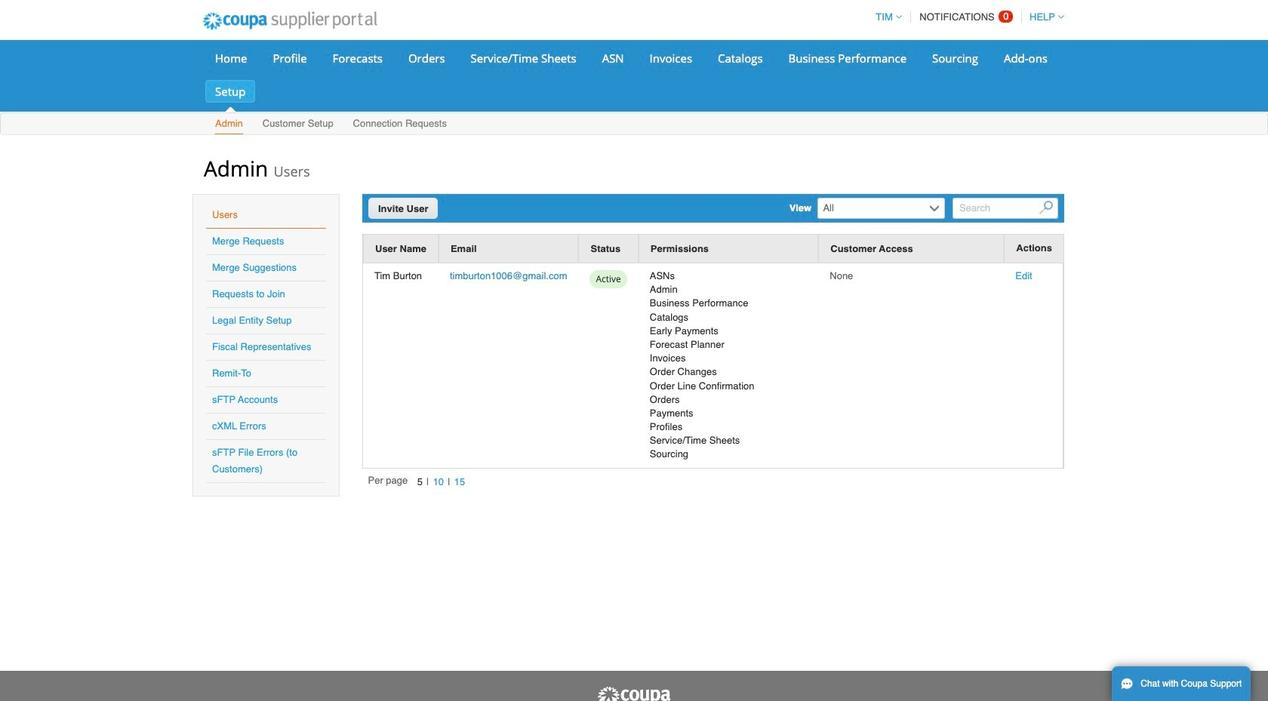 Task type: describe. For each thing, give the bounding box(es) containing it.
1 horizontal spatial coupa supplier portal image
[[596, 686, 672, 701]]

0 horizontal spatial coupa supplier portal image
[[193, 2, 387, 40]]

Search text field
[[953, 198, 1058, 219]]



Task type: vqa. For each thing, say whether or not it's contained in the screenshot.
right Coupa
no



Task type: locate. For each thing, give the bounding box(es) containing it.
0 horizontal spatial navigation
[[368, 474, 469, 491]]

1 vertical spatial navigation
[[368, 474, 469, 491]]

0 vertical spatial navigation
[[869, 2, 1064, 32]]

search image
[[1040, 201, 1053, 215]]

0 vertical spatial coupa supplier portal image
[[193, 2, 387, 40]]

coupa supplier portal image
[[193, 2, 387, 40], [596, 686, 672, 701]]

1 horizontal spatial navigation
[[869, 2, 1064, 32]]

navigation
[[869, 2, 1064, 32], [368, 474, 469, 491]]

1 vertical spatial coupa supplier portal image
[[596, 686, 672, 701]]



